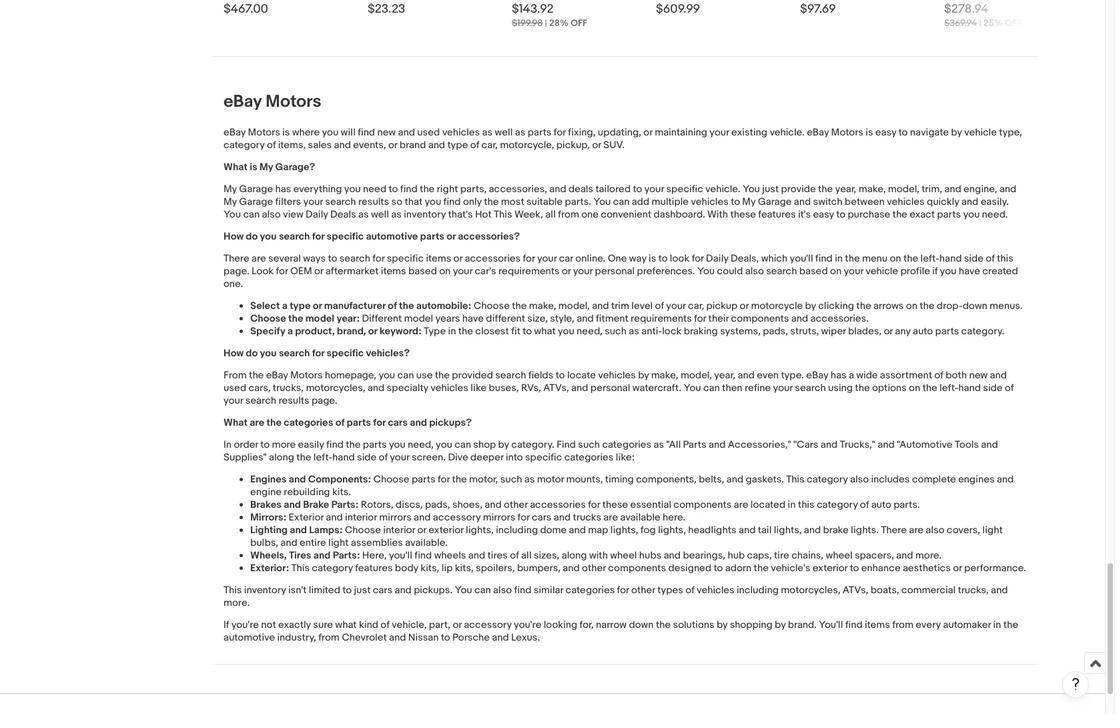 Task type: describe. For each thing, give the bounding box(es) containing it.
from
[[224, 369, 247, 382]]

so
[[391, 196, 402, 208]]

the left right
[[420, 183, 435, 196]]

1 horizontal spatial light
[[983, 524, 1003, 537]]

wide
[[856, 369, 878, 382]]

there inside there are several ways to search for specific items or accessories for your car online. one way is to look for daily deals, which you'll find in the menu on the left-hand side of this page. look for oem or aftermarket items based on your car's requirements or your personal preferences. you could also search based on your vehicle profile if you have created one.
[[224, 252, 249, 265]]

to inside ebay motors is where you will find new and used vehicles as well as parts for fixing, updating, or maintaining your existing vehicle. ebay motors is easy to navigate by vehicle type, category of items, sales and events, or brand and type of car, motorcycle, pickup, or suv.
[[899, 126, 908, 139]]

you inside there are several ways to search for specific items or accessories for your car online. one way is to look for daily deals, which you'll find in the menu on the left-hand side of this page. look for oem or aftermarket items based on your car's requirements or your personal preferences. you could also search based on your vehicle profile if you have created one.
[[940, 265, 957, 278]]

garage left 'filters'
[[239, 196, 273, 208]]

for up map
[[588, 499, 600, 511]]

has inside my garage has everything you need to find the right parts, accessories, and deals tailored to your specific vehicle. you just provide the year, make, model, trim, and engine, and my garage filters your search results so that you find only the most suitable parts. you can add multiple vehicles to my garage and switch between vehicles quickly and easily. you can also view daily deals as well as inventory that's hot this week, all from one convenient dashboard. with these features it's easy to purchase the exact parts you need.
[[275, 183, 291, 196]]

to right the need
[[389, 183, 398, 196]]

2 model from the left
[[404, 313, 433, 325]]

or right updating,
[[644, 126, 653, 139]]

items,
[[278, 139, 306, 152]]

$609.99 link
[[656, 0, 790, 32]]

any
[[895, 325, 911, 338]]

your down from
[[224, 395, 243, 407]]

tools
[[955, 439, 979, 451]]

ebay motors main content
[[213, 0, 1089, 698]]

a inside from the ebay motors homepage, you can use the provided search fields to locate vehicles by make, model, year, and even type. ebay has a wide assortment of both new and used cars, trucks, motorcycles, and specialty vehicles like buses, rvs, atvs, and personal watercraft. you can then refine your search using the options on the left-hand side of your search results page.
[[849, 369, 854, 382]]

the right using
[[855, 382, 870, 395]]

have inside select a type or manufacturer of the automobile: choose the make, model, and trim level of your car, pickup or motorcycle by clicking the arrows on the drop-down menus. choose the model year: different model years have different size, style, and fitment requirements for their components and accessories. specify a product, brand, or keyword: type in the closest fit to what you need, such as anti-lock braking systems, pads, struts, wiper blades, or any auto parts category.
[[462, 313, 484, 325]]

or right pickup
[[740, 300, 749, 313]]

to left enhance
[[850, 562, 859, 575]]

industry,
[[277, 632, 316, 644]]

deals
[[330, 208, 356, 221]]

updating,
[[598, 126, 641, 139]]

this inside choose parts for the motor, such as motor mounts, timing components, belts, and gaskets. this category also includes complete engines and engine rebuilding kits.
[[786, 473, 805, 486]]

categories up easily
[[284, 417, 333, 429]]

pads, inside select a type or manufacturer of the automobile: choose the make, model, and trim level of your car, pickup or motorcycle by clicking the arrows on the drop-down menus. choose the model year: different model years have different size, style, and fitment requirements for their components and accessories. specify a product, brand, or keyword: type in the closest fit to what you need, such as anti-lock braking systems, pads, struts, wiper blades, or any auto parts category.
[[763, 325, 788, 338]]

3 lights, from the left
[[658, 524, 686, 537]]

also inside there are several ways to search for specific items or accessories for your car online. one way is to look for daily deals, which you'll find in the menu on the left-hand side of this page. look for oem or aftermarket items based on your car's requirements or your personal preferences. you could also search based on your vehicle profile if you have created one.
[[745, 265, 764, 278]]

2 mirrors from the left
[[483, 511, 515, 524]]

easily.
[[981, 196, 1009, 208]]

in inside there are several ways to search for specific items or accessories for your car online. one way is to look for daily deals, which you'll find in the menu on the left-hand side of this page. look for oem or aftermarket items based on your car's requirements or your personal preferences. you could also search based on your vehicle profile if you have created one.
[[835, 252, 843, 265]]

categories inside this inventory isn't limited to just cars and pickups. you can also find similar categories for other types of vehicles including motorcycles, atvs, boats, commercial trucks, and more.
[[566, 584, 615, 597]]

what inside the if you're not exactly sure what kind of vehicle, part, or accessory you're looking for, narrow down the solutions by shopping by brand. you'll find items from every automaker in the automotive industry, from chevrolet and nissan to porsche and lexus.
[[335, 619, 357, 632]]

or right brand,
[[368, 325, 377, 338]]

you'll inside wheels, tires and parts: here, you'll find wheels and tires of all sizes, along with wheel hubs and bearings, hub caps, tire chains, wheel spacers, and more. exterior: this category features body kits, lip kits, spoilers, bumpers, and other components designed to adorn the vehicle's exterior to enhance aesthetics or performance.
[[389, 550, 412, 562]]

just inside this inventory isn't limited to just cars and pickups. you can also find similar categories for other types of vehicles including motorcycles, atvs, boats, commercial trucks, and more.
[[354, 584, 371, 597]]

cars,
[[249, 382, 271, 395]]

vehicles left like
[[431, 382, 468, 395]]

new inside ebay motors is where you will find new and used vehicles as well as parts for fixing, updating, or maintaining your existing vehicle. ebay motors is easy to navigate by vehicle type, category of items, sales and events, or brand and type of car, motorcycle, pickup, or suv.
[[377, 126, 396, 139]]

parts: for brake
[[331, 499, 359, 511]]

or up product,
[[313, 300, 322, 313]]

features inside my garage has everything you need to find the right parts, accessories, and deals tailored to your specific vehicle. you just provide the year, make, model, trim, and engine, and my garage filters your search results so that you find only the most suitable parts. you can add multiple vehicles to my garage and switch between vehicles quickly and easily. you can also view daily deals as well as inventory that's hot this week, all from one convenient dashboard. with these features it's easy to purchase the exact parts you need.
[[758, 208, 796, 221]]

parts. inside brakes and brake parts: rotors, discs, pads, shoes, and other accessories for these essential components are located in this category of auto parts. mirrors: exterior and interior mirrors and accessory mirrors for cars and trucks are available here.
[[894, 499, 920, 511]]

for up ways
[[312, 230, 325, 243]]

0 horizontal spatial items
[[381, 265, 406, 278]]

exterior:
[[250, 562, 289, 575]]

you left need.
[[963, 208, 980, 221]]

motors inside from the ebay motors homepage, you can use the provided search fields to locate vehicles by make, model, year, and even type. ebay has a wide assortment of both new and used cars, trucks, motorcycles, and specialty vehicles like buses, rvs, atvs, and personal watercraft. you can then refine your search using the options on the left-hand side of your search results page.
[[290, 369, 323, 382]]

you inside this inventory isn't limited to just cars and pickups. you can also find similar categories for other types of vehicles including motorcycles, atvs, boats, commercial trucks, and more.
[[455, 584, 472, 597]]

do for how do you search for specific automotive parts or accessories?
[[246, 230, 258, 243]]

complete
[[912, 473, 956, 486]]

results inside from the ebay motors homepage, you can use the provided search fields to locate vehicles by make, model, year, and even type. ebay has a wide assortment of both new and used cars, trucks, motorcycles, and specialty vehicles like buses, rvs, atvs, and personal watercraft. you can then refine your search using the options on the left-hand side of your search results page.
[[279, 395, 309, 407]]

product,
[[295, 325, 335, 338]]

as left 'motorcycle,'
[[482, 126, 493, 139]]

accessories for other
[[530, 499, 586, 511]]

used inside ebay motors is where you will find new and used vehicles as well as parts for fixing, updating, or maintaining your existing vehicle. ebay motors is easy to navigate by vehicle type, category of items, sales and events, or brand and type of car, motorcycle, pickup, or suv.
[[417, 126, 440, 139]]

look
[[670, 252, 690, 265]]

vehicle inside ebay motors is where you will find new and used vehicles as well as parts for fixing, updating, or maintaining your existing vehicle. ebay motors is easy to navigate by vehicle type, category of items, sales and events, or brand and type of car, motorcycle, pickup, or suv.
[[964, 126, 997, 139]]

0 vertical spatial automotive
[[366, 230, 418, 243]]

specific down deals
[[327, 230, 364, 243]]

vehicles right locate
[[598, 369, 636, 382]]

in inside brakes and brake parts: rotors, discs, pads, shoes, and other accessories for these essential components are located in this category of auto parts. mirrors: exterior and interior mirrors and accessory mirrors for cars and trucks are available here.
[[788, 499, 796, 511]]

could
[[717, 265, 743, 278]]

your left car
[[537, 252, 557, 265]]

or left any
[[884, 325, 893, 338]]

from the ebay motors homepage, you can use the provided search fields to locate vehicles by make, model, year, and even type. ebay has a wide assortment of both new and used cars, trucks, motorcycles, and specialty vehicles like buses, rvs, atvs, and personal watercraft. you can then refine your search using the options on the left-hand side of your search results page.
[[224, 369, 1014, 407]]

you left the need
[[344, 183, 361, 196]]

the up keyword:
[[399, 300, 414, 313]]

ways
[[303, 252, 326, 265]]

timing
[[605, 473, 634, 486]]

parts down that
[[420, 230, 445, 243]]

you right "deals"
[[594, 196, 611, 208]]

motor
[[537, 473, 564, 486]]

specific inside in order to more easily find the parts you need, you can shop by category. find such categories as "all parts and accessories," "cars and trucks," and "automotive tools and supplies" along the left-hand side of your screen. dive deeper into specific categories like:
[[525, 451, 562, 464]]

different
[[486, 313, 525, 325]]

as left that
[[391, 208, 402, 221]]

not
[[261, 619, 276, 632]]

can left 'filters'
[[243, 208, 260, 221]]

atvs, inside from the ebay motors homepage, you can use the provided search fields to locate vehicles by make, model, year, and even type. ebay has a wide assortment of both new and used cars, trucks, motorcycles, and specialty vehicles like buses, rvs, atvs, and personal watercraft. you can then refine your search using the options on the left-hand side of your search results page.
[[543, 382, 569, 395]]

vehicles left quickly
[[887, 196, 925, 208]]

25%
[[984, 18, 1003, 29]]

search left using
[[795, 382, 826, 395]]

accessories.
[[811, 313, 869, 325]]

you left 'screen.'
[[389, 439, 406, 451]]

choose inside choose parts for the motor, such as motor mounts, timing components, belts, and gaskets. this category also includes complete engines and engine rebuilding kits.
[[373, 473, 409, 486]]

personal inside from the ebay motors homepage, you can use the provided search fields to locate vehicles by make, model, year, and even type. ebay has a wide assortment of both new and used cars, trucks, motorcycles, and specialty vehicles like buses, rvs, atvs, and personal watercraft. you can then refine your search using the options on the left-hand side of your search results page.
[[591, 382, 630, 395]]

for down product,
[[312, 347, 325, 360]]

with
[[589, 550, 608, 562]]

fields
[[529, 369, 554, 382]]

find left only
[[444, 196, 461, 208]]

of left both
[[935, 369, 944, 382]]

category inside ebay motors is where you will find new and used vehicles as well as parts for fixing, updating, or maintaining your existing vehicle. ebay motors is easy to navigate by vehicle type, category of items, sales and events, or brand and type of car, motorcycle, pickup, or suv.
[[224, 139, 265, 152]]

make, inside select a type or manufacturer of the automobile: choose the make, model, and trim level of your car, pickup or motorcycle by clicking the arrows on the drop-down menus. choose the model year: different model years have different size, style, and fitment requirements for their components and accessories. specify a product, brand, or keyword: type in the closest fit to what you need, such as anti-lock braking systems, pads, struts, wiper blades, or any auto parts category.
[[529, 300, 556, 313]]

car
[[559, 252, 573, 265]]

pads, inside brakes and brake parts: rotors, discs, pads, shoes, and other accessories for these essential components are located in this category of auto parts. mirrors: exterior and interior mirrors and accessory mirrors for cars and trucks are available here.
[[425, 499, 450, 511]]

4 lights, from the left
[[774, 524, 802, 537]]

such inside in order to more easily find the parts you need, you can shop by category. find such categories as "all parts and accessories," "cars and trucks," and "automotive tools and supplies" along the left-hand side of your screen. dive deeper into specific categories like:
[[578, 439, 600, 451]]

or down that's
[[447, 230, 456, 243]]

trucks,"
[[840, 439, 876, 451]]

do for how do you search for specific vehicles?
[[246, 347, 258, 360]]

entire
[[300, 537, 326, 550]]

more
[[272, 439, 296, 451]]

components:
[[308, 473, 371, 486]]

or left the brand at top
[[388, 139, 397, 152]]

what inside select a type or manufacturer of the automobile: choose the make, model, and trim level of your car, pickup or motorcycle by clicking the arrows on the drop-down menus. choose the model year: different model years have different size, style, and fitment requirements for their components and accessories. specify a product, brand, or keyword: type in the closest fit to what you need, such as anti-lock braking systems, pads, struts, wiper blades, or any auto parts category.
[[534, 325, 556, 338]]

as inside select a type or manufacturer of the automobile: choose the make, model, and trim level of your car, pickup or motorcycle by clicking the arrows on the drop-down menus. choose the model year: different model years have different size, style, and fitment requirements for their components and accessories. specify a product, brand, or keyword: type in the closest fit to what you need, such as anti-lock braking systems, pads, struts, wiper blades, or any auto parts category.
[[629, 325, 639, 338]]

brand
[[400, 139, 426, 152]]

search down product,
[[279, 347, 310, 360]]

of left items,
[[267, 139, 276, 152]]

items inside the if you're not exactly sure what kind of vehicle, part, or accessory you're looking for, narrow down the solutions by shopping by brand. you'll find items from every automaker in the automotive industry, from chevrolet and nissan to porsche and lexus.
[[865, 619, 890, 632]]

specific inside there are several ways to search for specific items or accessories for your car online. one way is to look for daily deals, which you'll find in the menu on the left-hand side of this page. look for oem or aftermarket items based on your car's requirements or your personal preferences. you could also search based on your vehicle profile if you have created one.
[[387, 252, 424, 265]]

you inside from the ebay motors homepage, you can use the provided search fields to locate vehicles by make, model, year, and even type. ebay has a wide assortment of both new and used cars, trucks, motorcycles, and specialty vehicles like buses, rvs, atvs, and personal watercraft. you can then refine your search using the options on the left-hand side of your search results page.
[[379, 369, 395, 382]]

spoilers,
[[476, 562, 515, 575]]

how do you search for specific vehicles?
[[224, 347, 410, 360]]

discs,
[[396, 499, 423, 511]]

for down how do you search for specific automotive parts or accessories? on the left top of the page
[[373, 252, 385, 265]]

can inside this inventory isn't limited to just cars and pickups. you can also find similar categories for other types of vehicles including motorcycles, atvs, boats, commercial trucks, and more.
[[474, 584, 491, 597]]

also inside choose parts for the motor, such as motor mounts, timing components, belts, and gaskets. this category also includes complete engines and engine rebuilding kits.
[[850, 473, 869, 486]]

the up "engines and components:"
[[296, 451, 311, 464]]

or right the oem on the top left of page
[[314, 265, 323, 278]]

parts. inside my garage has everything you need to find the right parts, accessories, and deals tailored to your specific vehicle. you just provide the year, make, model, trim, and engine, and my garage filters your search results so that you find only the most suitable parts. you can add multiple vehicles to my garage and switch between vehicles quickly and easily. you can also view daily deals as well as inventory that's hot this week, all from one convenient dashboard. with these features it's easy to purchase the exact parts you need.
[[565, 196, 591, 208]]

options
[[872, 382, 907, 395]]

by left brand.
[[775, 619, 786, 632]]

choose down look
[[250, 313, 286, 325]]

of inside this inventory isn't limited to just cars and pickups. you can also find similar categories for other types of vehicles including motorcycles, atvs, boats, commercial trucks, and more.
[[686, 584, 695, 597]]

just inside my garage has everything you need to find the right parts, accessories, and deals tailored to your specific vehicle. you just provide the year, make, model, trim, and engine, and my garage filters your search results so that you find only the most suitable parts. you can add multiple vehicles to my garage and switch between vehicles quickly and easily. you can also view daily deals as well as inventory that's hot this week, all from one convenient dashboard. with these features it's easy to purchase the exact parts you need.
[[762, 183, 779, 196]]

type,
[[999, 126, 1022, 139]]

choose parts for the motor, such as motor mounts, timing components, belts, and gaskets. this category also includes complete engines and engine rebuilding kits.
[[250, 473, 1014, 499]]

of down the homepage,
[[336, 417, 345, 429]]

oem
[[290, 265, 312, 278]]

side inside there are several ways to search for specific items or accessories for your car online. one way is to look for daily deals, which you'll find in the menu on the left-hand side of this page. look for oem or aftermarket items based on your car's requirements or your personal preferences. you could also search based on your vehicle profile if you have created one.
[[964, 252, 984, 265]]

most
[[501, 196, 524, 208]]

as right deals
[[358, 208, 369, 221]]

1 mirrors from the left
[[379, 511, 412, 524]]

on up automobile:
[[439, 265, 451, 278]]

into
[[506, 451, 523, 464]]

one
[[581, 208, 599, 221]]

vehicles inside this inventory isn't limited to just cars and pickups. you can also find similar categories for other types of vehicles including motorcycles, atvs, boats, commercial trucks, and more.
[[697, 584, 735, 597]]

such inside select a type or manufacturer of the automobile: choose the make, model, and trim level of your car, pickup or motorcycle by clicking the arrows on the drop-down menus. choose the model year: different model years have different size, style, and fitment requirements for their components and accessories. specify a product, brand, or keyword: type in the closest fit to what you need, such as anti-lock braking systems, pads, struts, wiper blades, or any auto parts category.
[[605, 325, 627, 338]]

then
[[722, 382, 743, 395]]

sales
[[308, 139, 332, 152]]

the right specify
[[288, 313, 303, 325]]

solutions
[[673, 619, 715, 632]]

it's
[[798, 208, 811, 221]]

on up 'clicking'
[[830, 265, 842, 278]]

to right ways
[[328, 252, 337, 265]]

garage left it's
[[758, 196, 792, 208]]

wiper
[[821, 325, 846, 338]]

mounts,
[[566, 473, 603, 486]]

1 vertical spatial a
[[287, 325, 293, 338]]

for left the oem on the top left of page
[[276, 265, 288, 278]]

your up the "dashboard."
[[645, 183, 664, 196]]

the left closest
[[458, 325, 473, 338]]

you left 'filters'
[[224, 208, 241, 221]]

your left car's
[[453, 265, 473, 278]]

can left add
[[613, 196, 630, 208]]

components inside select a type or manufacturer of the automobile: choose the make, model, and trim level of your car, pickup or motorcycle by clicking the arrows on the drop-down menus. choose the model year: different model years have different size, style, and fitment requirements for their components and accessories. specify a product, brand, or keyword: type in the closest fit to what you need, such as anti-lock braking systems, pads, struts, wiper blades, or any auto parts category.
[[731, 313, 789, 325]]

everything
[[293, 183, 342, 196]]

can left the use
[[397, 369, 414, 382]]

specific up the homepage,
[[327, 347, 364, 360]]

parts down the homepage,
[[347, 417, 371, 429]]

category inside wheels, tires and parts: here, you'll find wheels and tires of all sizes, along with wheel hubs and bearings, hub caps, tire chains, wheel spacers, and more. exterior: this category features body kits, lip kits, spoilers, bumpers, and other components designed to adorn the vehicle's exterior to enhance aesthetics or performance.
[[312, 562, 353, 575]]

of inside the if you're not exactly sure what kind of vehicle, part, or accessory you're looking for, narrow down the solutions by shopping by brand. you'll find items from every automaker in the automotive industry, from chevrolet and nissan to porsche and lexus.
[[381, 619, 390, 632]]

year, inside from the ebay motors homepage, you can use the provided search fields to locate vehicles by make, model, year, and even type. ebay has a wide assortment of both new and used cars, trucks, motorcycles, and specialty vehicles like buses, rvs, atvs, and personal watercraft. you can then refine your search using the options on the left-hand side of your search results page.
[[714, 369, 736, 382]]

lights.
[[851, 524, 879, 537]]

side inside in order to more easily find the parts you need, you can shop by category. find such categories as "all parts and accessories," "cars and trucks," and "automotive tools and supplies" along the left-hand side of your screen. dive deeper into specific categories like:
[[357, 451, 377, 464]]

only
[[463, 196, 482, 208]]

you up several
[[260, 230, 277, 243]]

several
[[268, 252, 301, 265]]

fit
[[511, 325, 520, 338]]

in order to more easily find the parts you need, you can shop by category. find such categories as "all parts and accessories," "cars and trucks," and "automotive tools and supplies" along the left-hand side of your screen. dive deeper into specific categories like:
[[224, 439, 998, 464]]

search inside my garage has everything you need to find the right parts, accessories, and deals tailored to your specific vehicle. you just provide the year, make, model, trim, and engine, and my garage filters your search results so that you find only the most suitable parts. you can add multiple vehicles to my garage and switch between vehicles quickly and easily. you can also view daily deals as well as inventory that's hot this week, all from one convenient dashboard. with these features it's easy to purchase the exact parts you need.
[[325, 196, 356, 208]]

0 vertical spatial cars
[[388, 417, 408, 429]]

you left the "provide"
[[743, 183, 760, 196]]

category. inside in order to more easily find the parts you need, you can shop by category. find such categories as "all parts and accessories," "cars and trucks," and "automotive tools and supplies" along the left-hand side of your screen. dive deeper into specific categories like:
[[511, 439, 555, 451]]

the right the automaker
[[1004, 619, 1018, 632]]

type.
[[781, 369, 804, 382]]

along inside wheels, tires and parts: here, you'll find wheels and tires of all sizes, along with wheel hubs and bearings, hub caps, tire chains, wheel spacers, and more. exterior: this category features body kits, lip kits, spoilers, bumpers, and other components designed to adorn the vehicle's exterior to enhance aesthetics or performance.
[[562, 550, 587, 562]]

the left exact in the top of the page
[[893, 208, 908, 221]]

purchase
[[848, 208, 890, 221]]

bulbs,
[[250, 537, 278, 550]]

tail
[[758, 524, 772, 537]]

are right trucks in the bottom right of the page
[[604, 511, 618, 524]]

inventory inside this inventory isn't limited to just cars and pickups. you can also find similar categories for other types of vehicles including motorcycles, atvs, boats, commercial trucks, and more.
[[244, 584, 286, 597]]

assortment
[[880, 369, 932, 382]]

of right both
[[1005, 382, 1014, 395]]

in
[[224, 439, 232, 451]]

down inside the if you're not exactly sure what kind of vehicle, part, or accessory you're looking for, narrow down the solutions by shopping by brand. you'll find items from every automaker in the automotive industry, from chevrolet and nissan to porsche and lexus.
[[629, 619, 654, 632]]

ebay motors is where you will find new and used vehicles as well as parts for fixing, updating, or maintaining your existing vehicle. ebay motors is easy to navigate by vehicle type, category of items, sales and events, or brand and type of car, motorcycle, pickup, or suv.
[[224, 126, 1022, 152]]

dive
[[448, 451, 468, 464]]

using
[[828, 382, 853, 395]]

category inside choose parts for the motor, such as motor mounts, timing components, belts, and gaskets. this category also includes complete engines and engine rebuilding kits.
[[807, 473, 848, 486]]

wheels
[[434, 550, 466, 562]]

what for what are the categories of parts for cars and pickups?
[[224, 417, 248, 429]]

designed
[[668, 562, 712, 575]]

1 kits, from the left
[[421, 562, 439, 575]]

braking
[[684, 325, 718, 338]]

to left look
[[659, 252, 668, 265]]

on right menu
[[890, 252, 901, 265]]

search down how do you search for specific automotive parts or accessories? on the left top of the page
[[339, 252, 370, 265]]

lighting and lamps:
[[250, 524, 343, 537]]

chains,
[[792, 550, 824, 562]]

year, inside my garage has everything you need to find the right parts, accessories, and deals tailored to your specific vehicle. you just provide the year, make, model, trim, and engine, and my garage filters your search results so that you find only the most suitable parts. you can add multiple vehicles to my garage and switch between vehicles quickly and easily. you can also view daily deals as well as inventory that's hot this week, all from one convenient dashboard. with these features it's easy to purchase the exact parts you need.
[[835, 183, 857, 196]]

need
[[363, 183, 387, 196]]

or left car's
[[454, 252, 463, 265]]

trucks, inside from the ebay motors homepage, you can use the provided search fields to locate vehicles by make, model, year, and even type. ebay has a wide assortment of both new and used cars, trucks, motorcycles, and specialty vehicles like buses, rvs, atvs, and personal watercraft. you can then refine your search using the options on the left-hand side of your search results page.
[[273, 382, 304, 395]]

search down from
[[245, 395, 276, 407]]

down inside select a type or manufacturer of the automobile: choose the make, model, and trim level of your car, pickup or motorcycle by clicking the arrows on the drop-down menus. choose the model year: different model years have different size, style, and fitment requirements for their components and accessories. specify a product, brand, or keyword: type in the closest fit to what you need, such as anti-lock braking systems, pads, struts, wiper blades, or any auto parts category.
[[963, 300, 988, 313]]

to inside from the ebay motors homepage, you can use the provided search fields to locate vehicles by make, model, year, and even type. ebay has a wide assortment of both new and used cars, trucks, motorcycles, and specialty vehicles like buses, rvs, atvs, and personal watercraft. you can then refine your search using the options on the left-hand side of your search results page.
[[556, 369, 565, 382]]

vehicles?
[[366, 347, 410, 360]]

lip
[[442, 562, 453, 575]]

1 horizontal spatial items
[[426, 252, 451, 265]]

vehicles right multiple
[[691, 196, 729, 208]]

you'll inside there are several ways to search for specific items or accessories for your car online. one way is to look for daily deals, which you'll find in the menu on the left-hand side of this page. look for oem or aftermarket items based on your car's requirements or your personal preferences. you could also search based on your vehicle profile if you have created one.
[[790, 252, 813, 265]]

is inside there are several ways to search for specific items or accessories for your car online. one way is to look for daily deals, which you'll find in the menu on the left-hand side of this page. look for oem or aftermarket items based on your car's requirements or your personal preferences. you could also search based on your vehicle profile if you have created one.
[[649, 252, 656, 265]]

including inside choose interior or exterior lights, including dome and map lights, fog lights, headlights and tail lights, and brake lights. there are also covers, light bulbs, and entire light assemblies available.
[[496, 524, 538, 537]]

parts,
[[460, 183, 487, 196]]

automobile:
[[416, 300, 471, 313]]

the right the use
[[435, 369, 450, 382]]

your up 'clicking'
[[844, 265, 864, 278]]

to left purchase
[[836, 208, 846, 221]]

requirements inside select a type or manufacturer of the automobile: choose the make, model, and trim level of your car, pickup or motorcycle by clicking the arrows on the drop-down menus. choose the model year: different model years have different size, style, and fitment requirements for their components and accessories. specify a product, brand, or keyword: type in the closest fit to what you need, such as anti-lock braking systems, pads, struts, wiper blades, or any auto parts category.
[[631, 313, 692, 325]]

there are several ways to search for specific items or accessories for your car online. one way is to look for daily deals, which you'll find in the menu on the left-hand side of this page. look for oem or aftermarket items based on your car's requirements or your personal preferences. you could also search based on your vehicle profile if you have created one.
[[224, 252, 1018, 291]]

help, opens dialogs image
[[1069, 677, 1083, 691]]

search down view
[[279, 230, 310, 243]]

one.
[[224, 278, 243, 291]]

kind
[[359, 619, 378, 632]]

the left drop-
[[920, 300, 935, 313]]

the right the "provide"
[[818, 183, 833, 196]]

here.
[[663, 511, 686, 524]]

1 you're from the left
[[231, 619, 259, 632]]

preferences.
[[637, 265, 695, 278]]

search up 'motorcycle'
[[766, 265, 797, 278]]

closest
[[475, 325, 509, 338]]

by right solutions
[[717, 619, 728, 632]]

find inside the if you're not exactly sure what kind of vehicle, part, or accessory you're looking for, narrow down the solutions by shopping by brand. you'll find items from every automaker in the automotive industry, from chevrolet and nissan to porsche and lexus.
[[845, 619, 863, 632]]

or left online. on the right top of the page
[[562, 265, 571, 278]]

look
[[252, 265, 274, 278]]

for right look
[[692, 252, 704, 265]]

2 horizontal spatial from
[[893, 619, 914, 632]]

categories up timing
[[602, 439, 652, 451]]

$199.98
[[512, 18, 543, 29]]

are inside there are several ways to search for specific items or accessories for your car online. one way is to look for daily deals, which you'll find in the menu on the left-hand side of this page. look for oem or aftermarket items based on your car's requirements or your personal preferences. you could also search based on your vehicle profile if you have created one.
[[252, 252, 266, 265]]

your inside ebay motors is where you will find new and used vehicles as well as parts for fixing, updating, or maintaining your existing vehicle. ebay motors is easy to navigate by vehicle type, category of items, sales and events, or brand and type of car, motorcycle, pickup, or suv.
[[710, 126, 729, 139]]

the left if
[[904, 252, 919, 265]]

the down what are the categories of parts for cars and pickups?
[[346, 439, 361, 451]]

from inside my garage has everything you need to find the right parts, accessories, and deals tailored to your specific vehicle. you just provide the year, make, model, trim, and engine, and my garage filters your search results so that you find only the most suitable parts. you can add multiple vehicles to my garage and switch between vehicles quickly and easily. you can also view daily deals as well as inventory that's hot this week, all from one convenient dashboard. with these features it's easy to purchase the exact parts you need.
[[558, 208, 579, 221]]

are up "order"
[[250, 417, 264, 429]]

find inside this inventory isn't limited to just cars and pickups. you can also find similar categories for other types of vehicles including motorcycles, atvs, boats, commercial trucks, and more.
[[514, 584, 532, 597]]

to right with
[[731, 196, 740, 208]]

fitment
[[596, 313, 629, 325]]

select
[[250, 300, 280, 313]]

right
[[437, 183, 458, 196]]

side inside from the ebay motors homepage, you can use the provided search fields to locate vehicles by make, model, year, and even type. ebay has a wide assortment of both new and used cars, trucks, motorcycles, and specialty vehicles like buses, rvs, atvs, and personal watercraft. you can then refine your search using the options on the left-hand side of your search results page.
[[983, 382, 1003, 395]]

exterior
[[289, 511, 324, 524]]

dome
[[540, 524, 567, 537]]

your right refine
[[773, 382, 793, 395]]

to inside in order to more easily find the parts you need, you can shop by category. find such categories as "all parts and accessories," "cars and trucks," and "automotive tools and supplies" along the left-hand side of your screen. dive deeper into specific categories like:
[[260, 439, 270, 451]]

1 based from the left
[[408, 265, 437, 278]]

choose inside choose interior or exterior lights, including dome and map lights, fog lights, headlights and tail lights, and brake lights. there are also covers, light bulbs, and entire light assemblies available.
[[345, 524, 381, 537]]

2 based from the left
[[799, 265, 828, 278]]

the left size,
[[512, 300, 527, 313]]

brake
[[823, 524, 849, 537]]

find inside wheels, tires and parts: here, you'll find wheels and tires of all sizes, along with wheel hubs and bearings, hub caps, tire chains, wheel spacers, and more. exterior: this category features body kits, lip kits, spoilers, bumpers, and other components designed to adorn the vehicle's exterior to enhance aesthetics or performance.
[[415, 550, 432, 562]]

vehicle inside there are several ways to search for specific items or accessories for your car online. one way is to look for daily deals, which you'll find in the menu on the left-hand side of this page. look for oem or aftermarket items based on your car's requirements or your personal preferences. you could also search based on your vehicle profile if you have created one.
[[866, 265, 898, 278]]

anti-
[[642, 325, 662, 338]]

on inside select a type or manufacturer of the automobile: choose the make, model, and trim level of your car, pickup or motorcycle by clicking the arrows on the drop-down menus. choose the model year: different model years have different size, style, and fitment requirements for their components and accessories. specify a product, brand, or keyword: type in the closest fit to what you need, such as anti-lock braking systems, pads, struts, wiper blades, or any auto parts category.
[[906, 300, 918, 313]]

like:
[[616, 451, 635, 464]]



Task type: vqa. For each thing, say whether or not it's contained in the screenshot.
1st you're from left
yes



Task type: locate. For each thing, give the bounding box(es) containing it.
1 horizontal spatial left-
[[921, 252, 940, 265]]

features down assemblies
[[355, 562, 393, 575]]

the up more
[[267, 417, 282, 429]]

this inventory isn't limited to just cars and pickups. you can also find similar categories for other types of vehicles including motorcycles, atvs, boats, commercial trucks, and more.
[[224, 584, 1008, 610]]

arrows
[[874, 300, 904, 313]]

can inside in order to more easily find the parts you need, you can shop by category. find such categories as "all parts and accessories," "cars and trucks," and "automotive tools and supplies" along the left-hand side of your screen. dive deeper into specific categories like:
[[455, 439, 471, 451]]

1 horizontal spatial there
[[881, 524, 907, 537]]

automotive inside the if you're not exactly sure what kind of vehicle, part, or accessory you're looking for, narrow down the solutions by shopping by brand. you'll find items from every automaker in the automotive industry, from chevrolet and nissan to porsche and lexus.
[[224, 632, 275, 644]]

2 wheel from the left
[[826, 550, 853, 562]]

1 horizontal spatial more.
[[916, 550, 942, 562]]

the left both
[[923, 382, 938, 395]]

$369.94 text field
[[944, 18, 977, 29]]

"all
[[666, 439, 681, 451]]

1 vertical spatial have
[[462, 313, 484, 325]]

for down dive
[[438, 473, 450, 486]]

auto inside select a type or manufacturer of the automobile: choose the make, model, and trim level of your car, pickup or motorcycle by clicking the arrows on the drop-down menus. choose the model year: different model years have different size, style, and fitment requirements for their components and accessories. specify a product, brand, or keyword: type in the closest fit to what you need, such as anti-lock braking systems, pads, struts, wiper blades, or any auto parts category.
[[913, 325, 933, 338]]

vehicles down adorn
[[697, 584, 735, 597]]

such right find
[[578, 439, 600, 451]]

trucks, right the cars,
[[273, 382, 304, 395]]

0 horizontal spatial automotive
[[224, 632, 275, 644]]

left- right assortment
[[940, 382, 959, 395]]

daily inside my garage has everything you need to find the right parts, accessories, and deals tailored to your specific vehicle. you just provide the year, make, model, trim, and engine, and my garage filters your search results so that you find only the most suitable parts. you can add multiple vehicles to my garage and switch between vehicles quickly and easily. you can also view daily deals as well as inventory that's hot this week, all from one convenient dashboard. with these features it's easy to purchase the exact parts you need.
[[306, 208, 328, 221]]

$467.00
[[224, 2, 268, 17]]

0 vertical spatial do
[[246, 230, 258, 243]]

lights, right 'tail'
[[774, 524, 802, 537]]

down
[[963, 300, 988, 313], [629, 619, 654, 632]]

left- inside from the ebay motors homepage, you can use the provided search fields to locate vehicles by make, model, year, and even type. ebay has a wide assortment of both new and used cars, trucks, motorcycles, and specialty vehicles like buses, rvs, atvs, and personal watercraft. you can then refine your search using the options on the left-hand side of your search results page.
[[940, 382, 959, 395]]

0 horizontal spatial along
[[269, 451, 294, 464]]

requirements
[[499, 265, 560, 278], [631, 313, 692, 325]]

1 vertical spatial used
[[224, 382, 246, 395]]

or down discs,
[[417, 524, 426, 537]]

1 horizontal spatial all
[[546, 208, 556, 221]]

interior
[[345, 511, 377, 524], [383, 524, 415, 537]]

has inside from the ebay motors homepage, you can use the provided search fields to locate vehicles by make, model, year, and even type. ebay has a wide assortment of both new and used cars, trucks, motorcycles, and specialty vehicles like buses, rvs, atvs, and personal watercraft. you can then refine your search using the options on the left-hand side of your search results page.
[[831, 369, 847, 382]]

your right 'filters'
[[303, 196, 323, 208]]

0 vertical spatial you'll
[[790, 252, 813, 265]]

dashboard.
[[654, 208, 705, 221]]

your inside select a type or manufacturer of the automobile: choose the make, model, and trim level of your car, pickup or motorcycle by clicking the arrows on the drop-down menus. choose the model year: different model years have different size, style, and fitment requirements for their components and accessories. specify a product, brand, or keyword: type in the closest fit to what you need, such as anti-lock braking systems, pads, struts, wiper blades, or any auto parts category.
[[666, 300, 686, 313]]

you right pickups. at the bottom left of the page
[[455, 584, 472, 597]]

you inside select a type or manufacturer of the automobile: choose the make, model, and trim level of your car, pickup or motorcycle by clicking the arrows on the drop-down menus. choose the model year: different model years have different size, style, and fitment requirements for their components and accessories. specify a product, brand, or keyword: type in the closest fit to what you need, such as anti-lock braking systems, pads, struts, wiper blades, or any auto parts category.
[[558, 325, 574, 338]]

how for how do you search for specific vehicles?
[[224, 347, 244, 360]]

ebay motors
[[224, 92, 321, 112]]

what for what is my garage?
[[224, 161, 248, 174]]

of inside wheels, tires and parts: here, you'll find wheels and tires of all sizes, along with wheel hubs and bearings, hub caps, tire chains, wheel spacers, and more. exterior: this category features body kits, lip kits, spoilers, bumpers, and other components designed to adorn the vehicle's exterior to enhance aesthetics or performance.
[[510, 550, 519, 562]]

commercial
[[902, 584, 956, 597]]

or inside wheels, tires and parts: here, you'll find wheels and tires of all sizes, along with wheel hubs and bearings, hub caps, tire chains, wheel spacers, and more. exterior: this category features body kits, lip kits, spoilers, bumpers, and other components designed to adorn the vehicle's exterior to enhance aesthetics or performance.
[[953, 562, 962, 575]]

more.
[[916, 550, 942, 562], [224, 597, 250, 610]]

$199.98 text field
[[512, 18, 543, 29]]

components inside brakes and brake parts: rotors, discs, pads, shoes, and other accessories for these essential components are located in this category of auto parts. mirrors: exterior and interior mirrors and accessory mirrors for cars and trucks are available here.
[[674, 499, 732, 511]]

1 vertical spatial parts.
[[894, 499, 920, 511]]

0 horizontal spatial used
[[224, 382, 246, 395]]

1 vertical spatial easy
[[813, 208, 834, 221]]

use
[[416, 369, 433, 382]]

lock
[[662, 325, 682, 338]]

0 vertical spatial personal
[[595, 265, 635, 278]]

the right adorn
[[754, 562, 769, 575]]

by inside from the ebay motors homepage, you can use the provided search fields to locate vehicles by make, model, year, and even type. ebay has a wide assortment of both new and used cars, trucks, motorcycles, and specialty vehicles like buses, rvs, atvs, and personal watercraft. you can then refine your search using the options on the left-hand side of your search results page.
[[638, 369, 649, 382]]

accessories for or
[[465, 252, 521, 265]]

items down how do you search for specific automotive parts or accessories? on the left top of the page
[[381, 265, 406, 278]]

by inside ebay motors is where you will find new and used vehicles as well as parts for fixing, updating, or maintaining your existing vehicle. ebay motors is easy to navigate by vehicle type, category of items, sales and events, or brand and type of car, motorcycle, pickup, or suv.
[[951, 126, 962, 139]]

interior inside brakes and brake parts: rotors, discs, pads, shoes, and other accessories for these essential components are located in this category of auto parts. mirrors: exterior and interior mirrors and accessory mirrors for cars and trucks are available here.
[[345, 511, 377, 524]]

vehicle,
[[392, 619, 427, 632]]

results
[[358, 196, 389, 208], [279, 395, 309, 407]]

0 vertical spatial pads,
[[763, 325, 788, 338]]

along up 'engines'
[[269, 451, 294, 464]]

located
[[751, 499, 786, 511]]

0 horizontal spatial year,
[[714, 369, 736, 382]]

1 horizontal spatial motorcycles,
[[781, 584, 841, 597]]

type right the brand at top
[[447, 139, 468, 152]]

to right tailored on the right top
[[633, 183, 642, 196]]

to inside this inventory isn't limited to just cars and pickups. you can also find similar categories for other types of vehicles including motorcycles, atvs, boats, commercial trucks, and more.
[[343, 584, 352, 597]]

0 vertical spatial new
[[377, 126, 396, 139]]

brand,
[[337, 325, 366, 338]]

cars inside this inventory isn't limited to just cars and pickups. you can also find similar categories for other types of vehicles including motorcycles, atvs, boats, commercial trucks, and more.
[[373, 584, 393, 597]]

1 vertical spatial down
[[629, 619, 654, 632]]

other inside this inventory isn't limited to just cars and pickups. you can also find similar categories for other types of vehicles including motorcycles, atvs, boats, commercial trucks, and more.
[[631, 584, 655, 597]]

1 vertical spatial components
[[674, 499, 732, 511]]

limited
[[309, 584, 340, 597]]

by inside select a type or manufacturer of the automobile: choose the make, model, and trim level of your car, pickup or motorcycle by clicking the arrows on the drop-down menus. choose the model year: different model years have different size, style, and fitment requirements for their components and accessories. specify a product, brand, or keyword: type in the closest fit to what you need, such as anti-lock braking systems, pads, struts, wiper blades, or any auto parts category.
[[805, 300, 816, 313]]

of inside there are several ways to search for specific items or accessories for your car online. one way is to look for daily deals, which you'll find in the menu on the left-hand side of this page. look for oem or aftermarket items based on your car's requirements or your personal preferences. you could also search based on your vehicle profile if you have created one.
[[986, 252, 995, 265]]

2 what from the top
[[224, 417, 248, 429]]

2 horizontal spatial such
[[605, 325, 627, 338]]

both
[[946, 369, 967, 382]]

size,
[[528, 313, 548, 325]]

automaker
[[943, 619, 991, 632]]

by inside in order to more easily find the parts you need, you can shop by category. find such categories as "all parts and accessories," "cars and trucks," and "automotive tools and supplies" along the left-hand side of your screen. dive deeper into specific categories like:
[[498, 439, 509, 451]]

0 horizontal spatial trucks,
[[273, 382, 304, 395]]

you down 'vehicles?'
[[379, 369, 395, 382]]

0 vertical spatial how
[[224, 230, 244, 243]]

1 model from the left
[[306, 313, 334, 325]]

how do you search for specific automotive parts or accessories?
[[224, 230, 520, 243]]

search left fields
[[495, 369, 526, 382]]

engines
[[250, 473, 287, 486]]

1 horizontal spatial model
[[404, 313, 433, 325]]

0 vertical spatial have
[[959, 265, 980, 278]]

1 vertical spatial features
[[355, 562, 393, 575]]

these down timing
[[602, 499, 628, 511]]

or right part,
[[453, 619, 462, 632]]

$609.99
[[656, 2, 700, 17]]

wheels,
[[250, 550, 287, 562]]

to inside select a type or manufacturer of the automobile: choose the make, model, and trim level of your car, pickup or motorcycle by clicking the arrows on the drop-down menus. choose the model year: different model years have different size, style, and fitment requirements for their components and accessories. specify a product, brand, or keyword: type in the closest fit to what you need, such as anti-lock braking systems, pads, struts, wiper blades, or any auto parts category.
[[523, 325, 532, 338]]

2 horizontal spatial model,
[[888, 183, 920, 196]]

$23.23 link
[[368, 0, 501, 32]]

| for $278.94
[[980, 18, 982, 29]]

0 vertical spatial parts.
[[565, 196, 591, 208]]

0 horizontal spatial interior
[[345, 511, 377, 524]]

0 vertical spatial a
[[282, 300, 288, 313]]

off for $278.94
[[1005, 18, 1022, 29]]

for inside choose parts for the motor, such as motor mounts, timing components, belts, and gaskets. this category also includes complete engines and engine rebuilding kits.
[[438, 473, 450, 486]]

garage
[[239, 183, 273, 196], [239, 196, 273, 208], [758, 196, 792, 208]]

1 vertical spatial well
[[371, 208, 389, 221]]

also inside this inventory isn't limited to just cars and pickups. you can also find similar categories for other types of vehicles including motorcycles, atvs, boats, commercial trucks, and more.
[[493, 584, 512, 597]]

0 vertical spatial category.
[[961, 325, 1005, 338]]

also inside choose interior or exterior lights, including dome and map lights, fog lights, headlights and tail lights, and brake lights. there are also covers, light bulbs, and entire light assemblies available.
[[926, 524, 945, 537]]

1 horizontal spatial down
[[963, 300, 988, 313]]

1 off from the left
[[571, 18, 587, 29]]

0 vertical spatial daily
[[306, 208, 328, 221]]

headlights
[[688, 524, 737, 537]]

you down pickups?
[[436, 439, 452, 451]]

0 vertical spatial these
[[730, 208, 756, 221]]

atvs, inside this inventory isn't limited to just cars and pickups. you can also find similar categories for other types of vehicles including motorcycles, atvs, boats, commercial trucks, and more.
[[843, 584, 869, 597]]

1 | from the left
[[545, 18, 547, 29]]

you left "could"
[[698, 265, 715, 278]]

for down the homepage,
[[373, 417, 386, 429]]

1 vertical spatial year,
[[714, 369, 736, 382]]

accessories
[[465, 252, 521, 265], [530, 499, 586, 511]]

what up the in
[[224, 417, 248, 429]]

0 horizontal spatial requirements
[[499, 265, 560, 278]]

0 horizontal spatial results
[[279, 395, 309, 407]]

1 horizontal spatial page.
[[312, 395, 337, 407]]

type inside ebay motors is where you will find new and used vehicles as well as parts for fixing, updating, or maintaining your existing vehicle. ebay motors is easy to navigate by vehicle type, category of items, sales and events, or brand and type of car, motorcycle, pickup, or suv.
[[447, 139, 468, 152]]

other inside wheels, tires and parts: here, you'll find wheels and tires of all sizes, along with wheel hubs and bearings, hub caps, tire chains, wheel spacers, and more. exterior: this category features body kits, lip kits, spoilers, bumpers, and other components designed to adorn the vehicle's exterior to enhance aesthetics or performance.
[[582, 562, 606, 575]]

engine,
[[964, 183, 998, 196]]

keyword:
[[380, 325, 422, 338]]

all right 'week,'
[[546, 208, 556, 221]]

for inside select a type or manufacturer of the automobile: choose the make, model, and trim level of your car, pickup or motorcycle by clicking the arrows on the drop-down menus. choose the model year: different model years have different size, style, and fitment requirements for their components and accessories. specify a product, brand, or keyword: type in the closest fit to what you need, such as anti-lock braking systems, pads, struts, wiper blades, or any auto parts category.
[[694, 313, 706, 325]]

personal left watercraft.
[[591, 382, 630, 395]]

find left wheels
[[415, 550, 432, 562]]

as left pickup, in the top of the page
[[515, 126, 526, 139]]

based up automobile:
[[408, 265, 437, 278]]

this inside this inventory isn't limited to just cars and pickups. you can also find similar categories for other types of vehicles including motorcycles, atvs, boats, commercial trucks, and more.
[[224, 584, 242, 597]]

tires
[[488, 550, 508, 562]]

1 how from the top
[[224, 230, 244, 243]]

0 vertical spatial just
[[762, 183, 779, 196]]

motorcycles, down the vehicle's
[[781, 584, 841, 597]]

1 vertical spatial pads,
[[425, 499, 450, 511]]

0 vertical spatial components
[[731, 313, 789, 325]]

including up tires
[[496, 524, 538, 537]]

"automotive
[[897, 439, 953, 451]]

in right the automaker
[[993, 619, 1001, 632]]

0 vertical spatial all
[[546, 208, 556, 221]]

or left the suv.
[[592, 139, 601, 152]]

there inside choose interior or exterior lights, including dome and map lights, fog lights, headlights and tail lights, and brake lights. there are also covers, light bulbs, and entire light assemblies available.
[[881, 524, 907, 537]]

exterior inside choose interior or exterior lights, including dome and map lights, fog lights, headlights and tail lights, and brake lights. there are also covers, light bulbs, and entire light assemblies available.
[[429, 524, 464, 537]]

add
[[632, 196, 650, 208]]

0 horizontal spatial need,
[[408, 439, 434, 451]]

1 lights, from the left
[[466, 524, 494, 537]]

features inside wheels, tires and parts: here, you'll find wheels and tires of all sizes, along with wheel hubs and bearings, hub caps, tire chains, wheel spacers, and more. exterior: this category features body kits, lip kits, spoilers, bumpers, and other components designed to adorn the vehicle's exterior to enhance aesthetics or performance.
[[355, 562, 393, 575]]

accessories down the accessories? at the left top of the page
[[465, 252, 521, 265]]

1 vertical spatial new
[[969, 369, 988, 382]]

isn't
[[288, 584, 307, 597]]

hand inside in order to more easily find the parts you need, you can shop by category. find such categories as "all parts and accessories," "cars and trucks," and "automotive tools and supplies" along the left-hand side of your screen. dive deeper into specific categories like:
[[332, 451, 355, 464]]

1 vertical spatial requirements
[[631, 313, 692, 325]]

the inside choose parts for the motor, such as motor mounts, timing components, belts, and gaskets. this category also includes complete engines and engine rebuilding kits.
[[452, 473, 467, 486]]

as inside in order to more easily find the parts you need, you can shop by category. find such categories as "all parts and accessories," "cars and trucks," and "automotive tools and supplies" along the left-hand side of your screen. dive deeper into specific categories like:
[[654, 439, 664, 451]]

is left navigate
[[866, 126, 873, 139]]

filters
[[275, 196, 301, 208]]

menus.
[[990, 300, 1023, 313]]

0 horizontal spatial from
[[318, 632, 340, 644]]

category down "cars
[[807, 473, 848, 486]]

all
[[546, 208, 556, 221], [521, 550, 532, 562]]

parts. right suitable
[[565, 196, 591, 208]]

0 vertical spatial atvs,
[[543, 382, 569, 395]]

convenient
[[601, 208, 652, 221]]

this inside brakes and brake parts: rotors, discs, pads, shoes, and other accessories for these essential components are located in this category of auto parts. mirrors: exterior and interior mirrors and accessory mirrors for cars and trucks are available here.
[[798, 499, 815, 511]]

1 horizontal spatial requirements
[[631, 313, 692, 325]]

to
[[899, 126, 908, 139], [389, 183, 398, 196], [633, 183, 642, 196], [731, 196, 740, 208], [836, 208, 846, 221], [328, 252, 337, 265], [659, 252, 668, 265], [523, 325, 532, 338], [556, 369, 565, 382], [260, 439, 270, 451], [714, 562, 723, 575], [850, 562, 859, 575], [343, 584, 352, 597], [441, 632, 450, 644]]

such down into
[[500, 473, 522, 486]]

| for $143.92
[[545, 18, 547, 29]]

you inside there are several ways to search for specific items or accessories for your car online. one way is to look for daily deals, which you'll find in the menu on the left-hand side of this page. look for oem or aftermarket items based on your car's requirements or your personal preferences. you could also search based on your vehicle profile if you have created one.
[[698, 265, 715, 278]]

your inside in order to more easily find the parts you need, you can shop by category. find such categories as "all parts and accessories," "cars and trucks," and "automotive tools and supplies" along the left-hand side of your screen. dive deeper into specific categories like:
[[390, 451, 410, 464]]

0 vertical spatial features
[[758, 208, 796, 221]]

all inside wheels, tires and parts: here, you'll find wheels and tires of all sizes, along with wheel hubs and bearings, hub caps, tire chains, wheel spacers, and more. exterior: this category features body kits, lip kits, spoilers, bumpers, and other components designed to adorn the vehicle's exterior to enhance aesthetics or performance.
[[521, 550, 532, 562]]

the right from
[[249, 369, 264, 382]]

trucks, inside this inventory isn't limited to just cars and pickups. you can also find similar categories for other types of vehicles including motorcycles, atvs, boats, commercial trucks, and more.
[[958, 584, 989, 597]]

also left view
[[262, 208, 281, 221]]

the down dive
[[452, 473, 467, 486]]

0 horizontal spatial there
[[224, 252, 249, 265]]

type up product,
[[290, 300, 311, 313]]

1 horizontal spatial kits,
[[455, 562, 474, 575]]

1 horizontal spatial mirrors
[[483, 511, 515, 524]]

the left menu
[[845, 252, 860, 265]]

in
[[835, 252, 843, 265], [448, 325, 456, 338], [788, 499, 796, 511], [993, 619, 1001, 632]]

1 vertical spatial left-
[[940, 382, 959, 395]]

car, left their
[[688, 300, 704, 313]]

1 vertical spatial need,
[[408, 439, 434, 451]]

auto inside brakes and brake parts: rotors, discs, pads, shoes, and other accessories for these essential components are located in this category of auto parts. mirrors: exterior and interior mirrors and accessory mirrors for cars and trucks are available here.
[[871, 499, 892, 511]]

1 wheel from the left
[[610, 550, 637, 562]]

parts.
[[565, 196, 591, 208], [894, 499, 920, 511]]

you down specify
[[260, 347, 277, 360]]

0 horizontal spatial accessories
[[465, 252, 521, 265]]

components down belts,
[[674, 499, 732, 511]]

to right fields
[[556, 369, 565, 382]]

just
[[762, 183, 779, 196], [354, 584, 371, 597]]

also left includes
[[850, 473, 869, 486]]

nissan
[[408, 632, 439, 644]]

kits, left lip
[[421, 562, 439, 575]]

car, inside ebay motors is where you will find new and used vehicles as well as parts for fixing, updating, or maintaining your existing vehicle. ebay motors is easy to navigate by vehicle type, category of items, sales and events, or brand and type of car, motorcycle, pickup, or suv.
[[482, 139, 498, 152]]

wheel down brake
[[826, 550, 853, 562]]

off inside $143.92 $199.98 | 28% off
[[571, 18, 587, 29]]

the
[[420, 183, 435, 196], [818, 183, 833, 196], [484, 196, 499, 208], [893, 208, 908, 221], [845, 252, 860, 265], [904, 252, 919, 265], [399, 300, 414, 313], [512, 300, 527, 313], [857, 300, 871, 313], [920, 300, 935, 313], [288, 313, 303, 325], [458, 325, 473, 338], [249, 369, 264, 382], [435, 369, 450, 382], [855, 382, 870, 395], [923, 382, 938, 395], [267, 417, 282, 429], [346, 439, 361, 451], [296, 451, 311, 464], [452, 473, 467, 486], [754, 562, 769, 575], [656, 619, 671, 632], [1004, 619, 1018, 632]]

easy inside my garage has everything you need to find the right parts, accessories, and deals tailored to your specific vehicle. you just provide the year, make, model, trim, and engine, and my garage filters your search results so that you find only the most suitable parts. you can add multiple vehicles to my garage and switch between vehicles quickly and easily. you can also view daily deals as well as inventory that's hot this week, all from one convenient dashboard. with these features it's easy to purchase the exact parts you need.
[[813, 208, 834, 221]]

find left similar
[[514, 584, 532, 597]]

of right types
[[686, 584, 695, 597]]

on
[[890, 252, 901, 265], [439, 265, 451, 278], [830, 265, 842, 278], [906, 300, 918, 313], [909, 382, 920, 395]]

mirrors up assemblies
[[379, 511, 412, 524]]

year, up purchase
[[835, 183, 857, 196]]

for inside this inventory isn't limited to just cars and pickups. you can also find similar categories for other types of vehicles including motorcycles, atvs, boats, commercial trucks, and more.
[[617, 584, 629, 597]]

you right that
[[425, 196, 441, 208]]

model left year:
[[306, 313, 334, 325]]

kits.
[[332, 486, 351, 499]]

how for how do you search for specific automotive parts or accessories?
[[224, 230, 244, 243]]

1 vertical spatial page.
[[312, 395, 337, 407]]

find inside in order to more easily find the parts you need, you can shop by category. find such categories as "all parts and accessories," "cars and trucks," and "automotive tools and supplies" along the left-hand side of your screen. dive deeper into specific categories like:
[[326, 439, 344, 451]]

such down the "trim"
[[605, 325, 627, 338]]

model, inside my garage has everything you need to find the right parts, accessories, and deals tailored to your specific vehicle. you just provide the year, make, model, trim, and engine, and my garage filters your search results so that you find only the most suitable parts. you can add multiple vehicles to my garage and switch between vehicles quickly and easily. you can also view daily deals as well as inventory that's hot this week, all from one convenient dashboard. with these features it's easy to purchase the exact parts you need.
[[888, 183, 920, 196]]

what are the categories of parts for cars and pickups?
[[224, 417, 472, 429]]

this inside wheels, tires and parts: here, you'll find wheels and tires of all sizes, along with wheel hubs and bearings, hub caps, tire chains, wheel spacers, and more. exterior: this category features body kits, lip kits, spoilers, bumpers, and other components designed to adorn the vehicle's exterior to enhance aesthetics or performance.
[[291, 562, 310, 575]]

the right only
[[484, 196, 499, 208]]

components down choose interior or exterior lights, including dome and map lights, fog lights, headlights and tail lights, and brake lights. there are also covers, light bulbs, and entire light assemblies available.
[[608, 562, 666, 575]]

has left wide
[[831, 369, 847, 382]]

find inside there are several ways to search for specific items or accessories for your car online. one way is to look for daily deals, which you'll find in the menu on the left-hand side of this page. look for oem or aftermarket items based on your car's requirements or your personal preferences. you could also search based on your vehicle profile if you have created one.
[[816, 252, 833, 265]]

assemblies
[[351, 537, 403, 550]]

specific inside my garage has everything you need to find the right parts, accessories, and deals tailored to your specific vehicle. you just provide the year, make, model, trim, and engine, and my garage filters your search results so that you find only the most suitable parts. you can add multiple vehicles to my garage and switch between vehicles quickly and easily. you can also view daily deals as well as inventory that's hot this week, all from one convenient dashboard. with these features it's easy to purchase the exact parts you need.
[[666, 183, 703, 196]]

vehicle. inside my garage has everything you need to find the right parts, accessories, and deals tailored to your specific vehicle. you just provide the year, make, model, trim, and engine, and my garage filters your search results so that you find only the most suitable parts. you can add multiple vehicles to my garage and switch between vehicles quickly and easily. you can also view daily deals as well as inventory that's hot this week, all from one convenient dashboard. with these features it's easy to purchase the exact parts you need.
[[706, 183, 741, 196]]

on inside from the ebay motors homepage, you can use the provided search fields to locate vehicles by make, model, year, and even type. ebay has a wide assortment of both new and used cars, trucks, motorcycles, and specialty vehicles like buses, rvs, atvs, and personal watercraft. you can then refine your search using the options on the left-hand side of your search results page.
[[909, 382, 920, 395]]

items down the boats,
[[865, 619, 890, 632]]

parts down drop-
[[935, 325, 959, 338]]

sizes,
[[534, 550, 560, 562]]

what
[[534, 325, 556, 338], [335, 619, 357, 632]]

1 horizontal spatial type
[[447, 139, 468, 152]]

parts: for and
[[333, 550, 360, 562]]

this right hot
[[494, 208, 512, 221]]

tire
[[774, 550, 789, 562]]

0 vertical spatial vehicle.
[[770, 126, 805, 139]]

0 horizontal spatial just
[[354, 584, 371, 597]]

if
[[224, 619, 229, 632]]

the left solutions
[[656, 619, 671, 632]]

1 what from the top
[[224, 161, 248, 174]]

accessory inside brakes and brake parts: rotors, discs, pads, shoes, and other accessories for these essential components are located in this category of auto parts. mirrors: exterior and interior mirrors and accessory mirrors for cars and trucks are available here.
[[433, 511, 481, 524]]

daily inside there are several ways to search for specific items or accessories for your car online. one way is to look for daily deals, which you'll find in the menu on the left-hand side of this page. look for oem or aftermarket items based on your car's requirements or your personal preferences. you could also search based on your vehicle profile if you have created one.
[[706, 252, 729, 265]]

2 kits, from the left
[[455, 562, 474, 575]]

pickups.
[[414, 584, 453, 597]]

$467.00 link
[[224, 0, 357, 32]]

along inside in order to more easily find the parts you need, you can shop by category. find such categories as "all parts and accessories," "cars and trucks," and "automotive tools and supplies" along the left-hand side of your screen. dive deeper into specific categories like:
[[269, 451, 294, 464]]

0 vertical spatial auto
[[913, 325, 933, 338]]

0 horizontal spatial car,
[[482, 139, 498, 152]]

pads, down 'motorcycle'
[[763, 325, 788, 338]]

has down garage?
[[275, 183, 291, 196]]

you inside from the ebay motors homepage, you can use the provided search fields to locate vehicles by make, model, year, and even type. ebay has a wide assortment of both new and used cars, trucks, motorcycles, and specialty vehicles like buses, rvs, atvs, and personal watercraft. you can then refine your search using the options on the left-hand side of your search results page.
[[684, 382, 701, 395]]

wheel right with
[[610, 550, 637, 562]]

aftermarket
[[326, 265, 379, 278]]

auto right any
[[913, 325, 933, 338]]

1 horizontal spatial just
[[762, 183, 779, 196]]

this up if at the bottom of page
[[224, 584, 242, 597]]

1 vertical spatial other
[[582, 562, 606, 575]]

light
[[983, 524, 1003, 537], [328, 537, 349, 550]]

are left several
[[252, 252, 266, 265]]

features left it's
[[758, 208, 796, 221]]

body
[[395, 562, 418, 575]]

0 horizontal spatial easy
[[813, 208, 834, 221]]

how
[[224, 230, 244, 243], [224, 347, 244, 360]]

2 do from the top
[[246, 347, 258, 360]]

| inside the $278.94 $369.94 | 25% off
[[980, 18, 982, 29]]

1 vertical spatial just
[[354, 584, 371, 597]]

accessory inside the if you're not exactly sure what kind of vehicle, part, or accessory you're looking for, narrow down the solutions by shopping by brand. you'll find items from every automaker in the automotive industry, from chevrolet and nissan to porsche and lexus.
[[464, 619, 512, 632]]

1 vertical spatial motorcycles,
[[781, 584, 841, 597]]

for inside ebay motors is where you will find new and used vehicles as well as parts for fixing, updating, or maintaining your existing vehicle. ebay motors is easy to navigate by vehicle type, category of items, sales and events, or brand and type of car, motorcycle, pickup, or suv.
[[554, 126, 566, 139]]

hot
[[475, 208, 492, 221]]

1 vertical spatial model,
[[559, 300, 590, 313]]

buses,
[[489, 382, 519, 395]]

well
[[495, 126, 513, 139], [371, 208, 389, 221]]

vehicles inside ebay motors is where you will find new and used vehicles as well as parts for fixing, updating, or maintaining your existing vehicle. ebay motors is easy to navigate by vehicle type, category of items, sales and events, or brand and type of car, motorcycle, pickup, or suv.
[[442, 126, 480, 139]]

car, inside select a type or manufacturer of the automobile: choose the make, model, and trim level of your car, pickup or motorcycle by clicking the arrows on the drop-down menus. choose the model year: different model years have different size, style, and fitment requirements for their components and accessories. specify a product, brand, or keyword: type in the closest fit to what you need, such as anti-lock braking systems, pads, struts, wiper blades, or any auto parts category.
[[688, 300, 704, 313]]

make, inside my garage has everything you need to find the right parts, accessories, and deals tailored to your specific vehicle. you just provide the year, make, model, trim, and engine, and my garage filters your search results so that you find only the most suitable parts. you can add multiple vehicles to my garage and switch between vehicles quickly and easily. you can also view daily deals as well as inventory that's hot this week, all from one convenient dashboard. with these features it's easy to purchase the exact parts you need.
[[859, 183, 886, 196]]

profile
[[901, 265, 930, 278]]

0 horizontal spatial left-
[[314, 451, 332, 464]]

1 horizontal spatial trucks,
[[958, 584, 989, 597]]

0 horizontal spatial well
[[371, 208, 389, 221]]

left- up "engines and components:"
[[314, 451, 332, 464]]

are inside choose interior or exterior lights, including dome and map lights, fog lights, headlights and tail lights, and brake lights. there are also covers, light bulbs, and entire light assemblies available.
[[909, 524, 924, 537]]

lamps:
[[309, 524, 343, 537]]

other up this inventory isn't limited to just cars and pickups. you can also find similar categories for other types of vehicles including motorcycles, atvs, boats, commercial trucks, and more.
[[582, 562, 606, 575]]

1 horizontal spatial accessories
[[530, 499, 586, 511]]

hub
[[728, 550, 745, 562]]

0 horizontal spatial kits,
[[421, 562, 439, 575]]

| left 25%
[[980, 18, 982, 29]]

0 vertical spatial inventory
[[404, 208, 446, 221]]

off for $143.92
[[571, 18, 587, 29]]

1 horizontal spatial vehicle.
[[770, 126, 805, 139]]

is left where
[[282, 126, 290, 139]]

your left 'screen.'
[[390, 451, 410, 464]]

1 horizontal spatial exterior
[[813, 562, 848, 575]]

0 vertical spatial has
[[275, 183, 291, 196]]

as left "all
[[654, 439, 664, 451]]

for,
[[580, 619, 594, 632]]

1 horizontal spatial features
[[758, 208, 796, 221]]

belts,
[[699, 473, 724, 486]]

select a type or manufacturer of the automobile: choose the make, model, and trim level of your car, pickup or motorcycle by clicking the arrows on the drop-down menus. choose the model year: different model years have different size, style, and fitment requirements for their components and accessories. specify a product, brand, or keyword: type in the closest fit to what you need, such as anti-lock braking systems, pads, struts, wiper blades, or any auto parts category.
[[250, 300, 1023, 338]]

0 horizontal spatial category.
[[511, 439, 555, 451]]

also inside my garage has everything you need to find the right parts, accessories, and deals tailored to your specific vehicle. you just provide the year, make, model, trim, and engine, and my garage filters your search results so that you find only the most suitable parts. you can add multiple vehicles to my garage and switch between vehicles quickly and easily. you can also view daily deals as well as inventory that's hot this week, all from one convenient dashboard. with these features it's easy to purchase the exact parts you need.
[[262, 208, 281, 221]]

kits,
[[421, 562, 439, 575], [455, 562, 474, 575]]

1 horizontal spatial pads,
[[763, 325, 788, 338]]

0 horizontal spatial all
[[521, 550, 532, 562]]

more. inside this inventory isn't limited to just cars and pickups. you can also find similar categories for other types of vehicles including motorcycles, atvs, boats, commercial trucks, and more.
[[224, 597, 250, 610]]

1 vertical spatial there
[[881, 524, 907, 537]]

0 vertical spatial down
[[963, 300, 988, 313]]

these inside brakes and brake parts: rotors, discs, pads, shoes, and other accessories for these essential components are located in this category of auto parts. mirrors: exterior and interior mirrors and accessory mirrors for cars and trucks are available here.
[[602, 499, 628, 511]]

my
[[260, 161, 273, 174], [224, 183, 237, 196], [224, 196, 237, 208], [742, 196, 756, 208]]

gaskets.
[[746, 473, 784, 486]]

motorcycles, inside from the ebay motors homepage, you can use the provided search fields to locate vehicles by make, model, year, and even type. ebay has a wide assortment of both new and used cars, trucks, motorcycles, and specialty vehicles like buses, rvs, atvs, and personal watercraft. you can then refine your search using the options on the left-hand side of your search results page.
[[306, 382, 365, 395]]

accessories up dome
[[530, 499, 586, 511]]

2 you're from the left
[[514, 619, 542, 632]]

other down into
[[504, 499, 528, 511]]

or inside choose interior or exterior lights, including dome and map lights, fog lights, headlights and tail lights, and brake lights. there are also covers, light bulbs, and entire light assemblies available.
[[417, 524, 426, 537]]

well inside ebay motors is where you will find new and used vehicles as well as parts for fixing, updating, or maintaining your existing vehicle. ebay motors is easy to navigate by vehicle type, category of items, sales and events, or brand and type of car, motorcycle, pickup, or suv.
[[495, 126, 513, 139]]

1 vertical spatial type
[[290, 300, 311, 313]]

trucks, down 'performance.'
[[958, 584, 989, 597]]

page. inside there are several ways to search for specific items or accessories for your car online. one way is to look for daily deals, which you'll find in the menu on the left-hand side of this page. look for oem or aftermarket items based on your car's requirements or your personal preferences. you could also search based on your vehicle profile if you have created one.
[[224, 265, 249, 278]]

0 horizontal spatial wheel
[[610, 550, 637, 562]]

0 horizontal spatial atvs,
[[543, 382, 569, 395]]

features
[[758, 208, 796, 221], [355, 562, 393, 575]]

model, inside select a type or manufacturer of the automobile: choose the make, model, and trim level of your car, pickup or motorcycle by clicking the arrows on the drop-down menus. choose the model year: different model years have different size, style, and fitment requirements for their components and accessories. specify a product, brand, or keyword: type in the closest fit to what you need, such as anti-lock braking systems, pads, struts, wiper blades, or any auto parts category.
[[559, 300, 590, 313]]

0 horizontal spatial this
[[798, 499, 815, 511]]

page. up what are the categories of parts for cars and pickups?
[[312, 395, 337, 407]]

model, right size,
[[559, 300, 590, 313]]

accessories inside there are several ways to search for specific items or accessories for your car online. one way is to look for daily deals, which you'll find in the menu on the left-hand side of this page. look for oem or aftermarket items based on your car's requirements or your personal preferences. you could also search based on your vehicle profile if you have created one.
[[465, 252, 521, 265]]

type inside select a type or manufacturer of the automobile: choose the make, model, and trim level of your car, pickup or motorcycle by clicking the arrows on the drop-down menus. choose the model year: different model years have different size, style, and fitment requirements for their components and accessories. specify a product, brand, or keyword: type in the closest fit to what you need, such as anti-lock braking systems, pads, struts, wiper blades, or any auto parts category.
[[290, 300, 311, 313]]

1 vertical spatial hand
[[959, 382, 981, 395]]

includes
[[871, 473, 910, 486]]

2 how from the top
[[224, 347, 244, 360]]

of inside brakes and brake parts: rotors, discs, pads, shoes, and other accessories for these essential components are located in this category of auto parts. mirrors: exterior and interior mirrors and accessory mirrors for cars and trucks are available here.
[[860, 499, 869, 511]]

all left sizes,
[[521, 550, 532, 562]]

$97.69 link
[[800, 0, 934, 32]]

1 vertical spatial side
[[983, 382, 1003, 395]]

0 horizontal spatial new
[[377, 126, 396, 139]]

parts inside choose parts for the motor, such as motor mounts, timing components, belts, and gaskets. this category also includes complete engines and engine rebuilding kits.
[[412, 473, 436, 486]]

tailored
[[596, 183, 631, 196]]

essential
[[630, 499, 671, 511]]

2 lights, from the left
[[611, 524, 638, 537]]

0 horizontal spatial auto
[[871, 499, 892, 511]]

1 horizontal spatial inventory
[[404, 208, 446, 221]]

used inside from the ebay motors homepage, you can use the provided search fields to locate vehicles by make, model, year, and even type. ebay has a wide assortment of both new and used cars, trucks, motorcycles, and specialty vehicles like buses, rvs, atvs, and personal watercraft. you can then refine your search using the options on the left-hand side of your search results page.
[[224, 382, 246, 395]]

from left every
[[893, 619, 914, 632]]

parts
[[683, 439, 707, 451]]

hand up tools on the right of the page
[[959, 382, 981, 395]]

your left one
[[573, 265, 593, 278]]

available
[[620, 511, 661, 524]]

0 vertical spatial along
[[269, 451, 294, 464]]

you
[[743, 183, 760, 196], [594, 196, 611, 208], [224, 208, 241, 221], [698, 265, 715, 278], [684, 382, 701, 395], [455, 584, 472, 597]]

this right located
[[798, 499, 815, 511]]

you'll
[[790, 252, 813, 265], [389, 550, 412, 562]]

0 horizontal spatial light
[[328, 537, 349, 550]]

by right navigate
[[951, 126, 962, 139]]

this inside my garage has everything you need to find the right parts, accessories, and deals tailored to your specific vehicle. you just provide the year, make, model, trim, and engine, and my garage filters your search results so that you find only the most suitable parts. you can add multiple vehicles to my garage and switch between vehicles quickly and easily. you can also view daily deals as well as inventory that's hot this week, all from one convenient dashboard. with these features it's easy to purchase the exact parts you need.
[[494, 208, 512, 221]]

do
[[246, 230, 258, 243], [246, 347, 258, 360]]

1 horizontal spatial model,
[[681, 369, 712, 382]]

1 horizontal spatial this
[[997, 252, 1014, 265]]

accessories inside brakes and brake parts: rotors, discs, pads, shoes, and other accessories for these essential components are located in this category of auto parts. mirrors: exterior and interior mirrors and accessory mirrors for cars and trucks are available here.
[[530, 499, 586, 511]]

of up keyword:
[[388, 300, 397, 313]]

of up the parts,
[[470, 139, 479, 152]]

by down anti-
[[638, 369, 649, 382]]

1 vertical spatial more.
[[224, 597, 250, 610]]

0 horizontal spatial more.
[[224, 597, 250, 610]]

1 do from the top
[[246, 230, 258, 243]]

from left one
[[558, 208, 579, 221]]

2 off from the left
[[1005, 18, 1022, 29]]

inventory
[[404, 208, 446, 221], [244, 584, 286, 597]]

1 vertical spatial accessory
[[464, 619, 512, 632]]

a
[[282, 300, 288, 313], [287, 325, 293, 338], [849, 369, 854, 382]]

2 vertical spatial cars
[[373, 584, 393, 597]]

2 | from the left
[[980, 18, 982, 29]]



